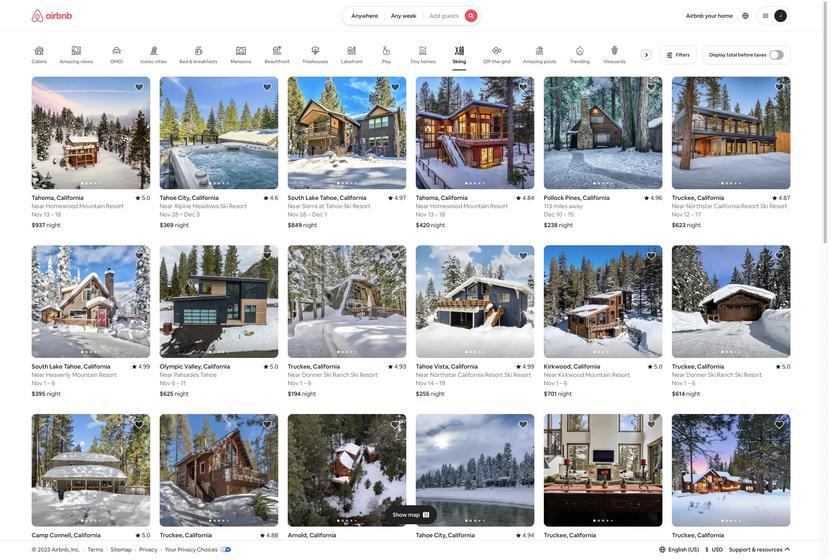Task type: locate. For each thing, give the bounding box(es) containing it.
0 horizontal spatial meadows
[[193, 203, 219, 210]]

0 horizontal spatial add to wishlist: south lake tahoe, california image
[[135, 252, 144, 261]]

$
[[706, 547, 709, 554]]

1 13 from the left
[[44, 211, 50, 218]]

truckee, up soda
[[160, 532, 184, 540]]

nov
[[32, 211, 42, 218], [160, 211, 171, 218], [288, 211, 299, 218], [416, 211, 427, 218], [673, 211, 683, 218], [32, 380, 42, 387], [160, 380, 171, 387], [288, 380, 299, 387], [416, 380, 427, 387], [544, 380, 555, 387], [673, 380, 683, 387], [32, 549, 42, 556], [160, 549, 171, 556], [673, 549, 683, 556]]

amazing for amazing views
[[60, 58, 79, 65]]

nov left 14
[[416, 380, 427, 387]]

0 horizontal spatial homewood
[[46, 203, 78, 210]]

nov left (us)
[[673, 549, 683, 556]]

1 homewood from the left
[[46, 203, 78, 210]]

– inside truckee, california near donner ski ranch ski resort nov 1 – 6 $194 night
[[304, 380, 307, 387]]

lake inside south lake tahoe, california near sierra at tahoe ski resort nov 26 – dec 1 $849 night
[[306, 194, 319, 202]]

2 dec from the left
[[312, 211, 324, 218]]

night right $937
[[47, 222, 61, 229]]

4.6 out of 5 average rating image
[[264, 194, 279, 202]]

resort
[[106, 203, 124, 210], [229, 203, 247, 210], [353, 203, 371, 210], [491, 203, 509, 210], [742, 203, 760, 210], [770, 203, 788, 210], [99, 372, 117, 379], [360, 372, 378, 379], [486, 372, 504, 379], [514, 372, 532, 379], [613, 372, 631, 379], [745, 372, 763, 379], [238, 540, 256, 548], [486, 540, 504, 548], [614, 540, 632, 548], [642, 540, 660, 548], [742, 540, 760, 548], [770, 540, 788, 548]]

4.93 out of 5 average rating image
[[388, 363, 407, 371]]

donner for $614
[[687, 372, 707, 379]]

alpine inside 'tahoe city, california near alpine meadows ski resort'
[[431, 540, 448, 548]]

4.99 out of 5 average rating image
[[132, 363, 150, 371], [517, 363, 535, 371]]

1 vertical spatial alpine
[[431, 540, 448, 548]]

1 horizontal spatial amazing
[[524, 59, 543, 65]]

tahoma, inside tahoma, california near homewood mountain resort nov 13 – 18 $937 night
[[32, 194, 55, 202]]

tahoe, up "heavenly" in the bottom left of the page
[[64, 363, 82, 371]]

near inside kirkwood, california near kirkwood mountain resort nov 1 – 6 $701 night
[[544, 372, 557, 379]]

18 for $420
[[440, 211, 446, 218]]

6 inside truckee, california near donner ski ranch ski resort nov 1 – 6 $614 night
[[693, 380, 696, 387]]

truckee, california near northstar california resort ski resort
[[544, 532, 660, 548]]

city, inside the "tahoe city, california near alpine meadows ski resort nov 28 – dec 3 $369 night"
[[178, 194, 191, 202]]

2 horizontal spatial away
[[569, 203, 583, 210]]

group
[[32, 40, 671, 70], [32, 77, 150, 190], [160, 77, 279, 190], [288, 77, 407, 190], [416, 77, 535, 190], [544, 77, 663, 190], [673, 77, 791, 190], [32, 246, 150, 358], [160, 246, 279, 358], [288, 246, 407, 358], [416, 246, 535, 358], [544, 246, 663, 358], [673, 246, 791, 358], [32, 415, 150, 527], [160, 415, 279, 527], [288, 415, 407, 527], [416, 415, 535, 527], [544, 415, 663, 527], [673, 415, 791, 527]]

2 13 from the left
[[428, 211, 434, 218]]

truckee, for truckee, california near donner ski ranch ski resort nov 1 – 6 $614 night
[[673, 363, 697, 371]]

· left privacy link
[[135, 547, 136, 554]]

resources
[[758, 547, 783, 554]]

miles inside camp connell, california 111 miles away nov 1 – 6
[[40, 540, 54, 548]]

night right $420
[[432, 222, 446, 229]]

2 4.99 from the left
[[523, 363, 535, 371]]

2 horizontal spatial miles
[[554, 203, 568, 210]]

add
[[430, 12, 441, 19]]

4.84
[[523, 194, 535, 202]]

south up "heavenly" in the bottom left of the page
[[32, 363, 48, 371]]

$369
[[160, 222, 174, 229]]

0 horizontal spatial 4.99 out of 5 average rating image
[[132, 363, 150, 371]]

0 horizontal spatial donner
[[302, 372, 323, 379]]

1 horizontal spatial tahoma,
[[416, 194, 440, 202]]

ranch for truckee, california near donner ski ranch ski resort nov 1 – 6 $194 night
[[333, 372, 350, 379]]

4.99 out of 5 average rating image left olympic
[[132, 363, 150, 371]]

0 vertical spatial tahoe,
[[320, 194, 339, 202]]

1 horizontal spatial homewood
[[431, 203, 463, 210]]

truckee, california near northstar california resort ski resort nov 12 – 17 $623 night
[[673, 194, 788, 229]]

1 dec from the left
[[184, 211, 195, 218]]

4.99 left olympic
[[138, 363, 150, 371]]

1 vertical spatial add to wishlist: south lake tahoe, california image
[[135, 252, 144, 261]]

1 4.99 out of 5 average rating image from the left
[[132, 363, 150, 371]]

nov inside the "tahoe city, california near alpine meadows ski resort nov 28 – dec 3 $369 night"
[[160, 211, 171, 218]]

english (us)
[[669, 547, 700, 554]]

sitemap link
[[111, 547, 132, 554]]

privacy left your
[[139, 547, 158, 554]]

camp
[[32, 532, 48, 540]]

away inside arnold, california 106 miles away
[[314, 540, 328, 548]]

13 up $937
[[44, 211, 50, 218]]

4.97 out of 5 average rating image
[[388, 194, 407, 202]]

tahoe down valley,
[[200, 372, 217, 379]]

$395
[[32, 391, 45, 398]]

connell,
[[50, 532, 73, 540]]

0 horizontal spatial miles
[[40, 540, 54, 548]]

None search field
[[342, 6, 481, 25]]

0 vertical spatial &
[[189, 59, 193, 65]]

1 horizontal spatial tahoe,
[[320, 194, 339, 202]]

city, for tahoe city, california near alpine meadows ski resort
[[435, 532, 447, 540]]

mountain inside "tahoma, california near homewood mountain resort nov 13 – 18 $420 night"
[[464, 203, 489, 210]]

0 horizontal spatial city,
[[178, 194, 191, 202]]

1 inside south lake tahoe, california near sierra at tahoe ski resort nov 26 – dec 1 $849 night
[[325, 211, 327, 218]]

0 horizontal spatial 4.99
[[138, 363, 150, 371]]

mountain inside tahoma, california near homewood mountain resort nov 13 – 18 $937 night
[[79, 203, 105, 210]]

tahoe, for at
[[320, 194, 339, 202]]

add to wishlist: south lake tahoe, california image
[[391, 83, 400, 92], [135, 252, 144, 261]]

· right inc.
[[83, 547, 84, 554]]

$255
[[416, 391, 430, 398]]

amazing pools
[[524, 59, 557, 65]]

nov inside tahoma, california near homewood mountain resort nov 13 – 18 $937 night
[[32, 211, 42, 218]]

1 up $194
[[300, 380, 303, 387]]

19
[[440, 380, 446, 387]]

– inside pollock pines, california 113 miles away dec 10 – 15 $238 night
[[564, 211, 567, 218]]

lake for heavenly
[[49, 363, 63, 371]]

terms link
[[88, 547, 103, 554]]

1 vertical spatial meadows
[[449, 540, 475, 548]]

truckee, for truckee, california near northstar california resort ski resort nov 1 – 6
[[673, 532, 697, 540]]

meadows for tahoe city, california near alpine meadows ski resort nov 28 – dec 3 $369 night
[[193, 203, 219, 210]]

– inside tahoma, california near homewood mountain resort nov 13 – 18 $937 night
[[51, 211, 54, 218]]

28
[[172, 211, 179, 218]]

california inside truckee, california near donner ski ranch ski resort nov 1 – 6 $194 night
[[313, 363, 340, 371]]

ski
[[220, 203, 228, 210], [344, 203, 352, 210], [761, 203, 769, 210], [324, 372, 332, 379], [351, 372, 359, 379], [505, 372, 513, 379], [709, 372, 716, 379], [736, 372, 743, 379], [477, 540, 484, 548], [633, 540, 641, 548], [761, 540, 769, 548]]

ski inside truckee, california near northstar california resort ski resort nov 12 – 17 $623 night
[[761, 203, 769, 210]]

–
[[51, 211, 54, 218], [180, 211, 183, 218], [308, 211, 311, 218], [435, 211, 438, 218], [564, 211, 567, 218], [692, 211, 695, 218], [48, 380, 50, 387], [177, 380, 180, 387], [304, 380, 307, 387], [436, 380, 438, 387], [560, 380, 563, 387], [688, 380, 691, 387], [48, 549, 50, 556], [176, 549, 179, 556], [688, 549, 691, 556]]

nov up $614 on the bottom right of the page
[[673, 380, 683, 387]]

night down 28
[[175, 222, 189, 229]]

1 horizontal spatial away
[[314, 540, 328, 548]]

0 vertical spatial city,
[[178, 194, 191, 202]]

add to wishlist: truckee, california image
[[775, 83, 785, 92], [391, 252, 400, 261], [775, 252, 785, 261], [263, 421, 272, 430], [775, 421, 785, 430]]

away down connell,
[[56, 540, 70, 548]]

springs
[[189, 540, 210, 548]]

ski inside south lake tahoe, california near sierra at tahoe ski resort nov 26 – dec 1 $849 night
[[344, 203, 352, 210]]

south up sierra
[[288, 194, 305, 202]]

ski inside the tahoe vista, california near northstar california resort ski resort nov 14 – 19 $255 night
[[505, 372, 513, 379]]

0 horizontal spatial tahoma,
[[32, 194, 55, 202]]

night down 11
[[175, 391, 189, 398]]

resort inside truckee, california near donner ski ranch ski resort nov 1 – 6 $614 night
[[745, 372, 763, 379]]

1 left (us)
[[685, 549, 687, 556]]

tahoe inside 'tahoe city, california near alpine meadows ski resort'
[[416, 532, 433, 540]]

4.99 left kirkwood,
[[523, 363, 535, 371]]

lake up "heavenly" in the bottom left of the page
[[49, 363, 63, 371]]

truckee, california near soda springs mountain resort nov 1 – 6
[[160, 532, 256, 556]]

13 inside "tahoma, california near homewood mountain resort nov 13 – 18 $420 night"
[[428, 211, 434, 218]]

night right $194
[[302, 391, 316, 398]]

tahoma, up $937
[[32, 194, 55, 202]]

(us)
[[689, 547, 700, 554]]

add to wishlist: truckee, california image for 4.87
[[775, 83, 785, 92]]

1 4.99 from the left
[[138, 363, 150, 371]]

support & resources
[[730, 547, 783, 554]]

donner inside truckee, california near donner ski ranch ski resort nov 1 – 6 $194 night
[[302, 372, 323, 379]]

truckee, california near donner ski ranch ski resort nov 1 – 6 $194 night
[[288, 363, 378, 398]]

1 horizontal spatial city,
[[435, 532, 447, 540]]

miles down the camp
[[40, 540, 54, 548]]

11
[[181, 380, 186, 387]]

alpine inside the "tahoe city, california near alpine meadows ski resort nov 28 – dec 3 $369 night"
[[174, 203, 191, 210]]

ski inside truckee, california near northstar california resort ski resort nov 1 – 6
[[761, 540, 769, 548]]

1 horizontal spatial meadows
[[449, 540, 475, 548]]

ranch for truckee, california near donner ski ranch ski resort nov 1 – 6 $614 night
[[718, 372, 734, 379]]

· left your
[[161, 547, 162, 554]]

13 inside tahoma, california near homewood mountain resort nov 13 – 18 $937 night
[[44, 211, 50, 218]]

night inside olympic valley, california near palisades tahoe nov 6 – 11 $625 night
[[175, 391, 189, 398]]

0 horizontal spatial 13
[[44, 211, 50, 218]]

1 horizontal spatial south
[[288, 194, 305, 202]]

night down 26
[[303, 222, 318, 229]]

amazing left pools
[[524, 59, 543, 65]]

tahoe, for mountain
[[64, 363, 82, 371]]

0 vertical spatial meadows
[[193, 203, 219, 210]]

nov up $194
[[288, 380, 299, 387]]

add to wishlist: pollock pines, california image
[[647, 83, 657, 92]]

18 for $937
[[55, 211, 61, 218]]

tahoe for tahoe city, california near alpine meadows ski resort
[[416, 532, 433, 540]]

0 vertical spatial south
[[288, 194, 305, 202]]

1 vertical spatial south
[[32, 363, 48, 371]]

night inside the tahoe vista, california near northstar california resort ski resort nov 14 – 19 $255 night
[[431, 391, 445, 398]]

0 vertical spatial add to wishlist: south lake tahoe, california image
[[391, 83, 400, 92]]

1 horizontal spatial &
[[753, 547, 757, 554]]

5.0 out of 5 average rating image
[[648, 363, 663, 371], [136, 532, 150, 540]]

1 up $614 on the bottom right of the page
[[685, 380, 687, 387]]

0 horizontal spatial &
[[189, 59, 193, 65]]

night down "19"
[[431, 391, 445, 398]]

1 ranch from the left
[[333, 372, 350, 379]]

0 horizontal spatial tahoe,
[[64, 363, 82, 371]]

nov up $395
[[32, 380, 42, 387]]

1 horizontal spatial 18
[[440, 211, 446, 218]]

0 horizontal spatial 18
[[55, 211, 61, 218]]

off-
[[484, 58, 493, 65]]

tahoma, right 4.97 on the top
[[416, 194, 440, 202]]

amazing left views
[[60, 58, 79, 65]]

dec down at
[[312, 211, 324, 218]]

truckee, right '4.94'
[[544, 532, 569, 540]]

nov up $701
[[544, 380, 555, 387]]

– inside the "tahoe city, california near alpine meadows ski resort nov 28 – dec 3 $369 night"
[[180, 211, 183, 218]]

resort inside south lake tahoe, california near sierra at tahoe ski resort nov 26 – dec 1 $849 night
[[353, 203, 371, 210]]

0 horizontal spatial amazing
[[60, 58, 79, 65]]

3 dec from the left
[[544, 211, 555, 218]]

mansions
[[231, 59, 252, 65]]

5.0 out of 5 average rating image
[[136, 194, 150, 202], [264, 363, 279, 371], [777, 363, 791, 371]]

night down the 15
[[559, 222, 574, 229]]

tahoe up 28
[[160, 194, 177, 202]]

add to wishlist: truckee, california image for 5.0
[[775, 252, 785, 261]]

0 horizontal spatial ranch
[[333, 372, 350, 379]]

1 horizontal spatial ranch
[[718, 372, 734, 379]]

& right 'support'
[[753, 547, 757, 554]]

meadows
[[193, 203, 219, 210], [449, 540, 475, 548]]

city, down show map button
[[435, 532, 447, 540]]

3 · from the left
[[135, 547, 136, 554]]

4.99 out of 5 average rating image left kirkwood,
[[517, 363, 535, 371]]

english
[[669, 547, 688, 554]]

arnold,
[[288, 532, 309, 540]]

– inside the tahoe vista, california near northstar california resort ski resort nov 14 – 19 $255 night
[[436, 380, 438, 387]]

sitemap
[[111, 547, 132, 554]]

1 up $701
[[557, 380, 559, 387]]

1 horizontal spatial miles
[[299, 540, 313, 548]]

1 vertical spatial tahoe,
[[64, 363, 82, 371]]

dec down 113
[[544, 211, 555, 218]]

near inside olympic valley, california near palisades tahoe nov 6 – 11 $625 night
[[160, 372, 173, 379]]

mountain for kirkwood, california near kirkwood mountain resort nov 1 – 6 $701 night
[[586, 372, 611, 379]]

night right $701
[[559, 391, 573, 398]]

0 horizontal spatial south
[[32, 363, 48, 371]]

1 up $395
[[44, 380, 46, 387]]

near inside truckee, california near soda springs mountain resort nov 1 – 6
[[160, 540, 173, 548]]

1 horizontal spatial 13
[[428, 211, 434, 218]]

dec
[[184, 211, 195, 218], [312, 211, 324, 218], [544, 211, 555, 218]]

off-the-grid
[[484, 58, 511, 65]]

northstar inside the tahoe vista, california near northstar california resort ski resort nov 14 – 19 $255 night
[[431, 372, 457, 379]]

northstar inside truckee, california near northstar california resort ski resort nov 12 – 17 $623 night
[[687, 203, 713, 210]]

tahoma, for tahoma, california near homewood mountain resort nov 13 – 18 $937 night
[[32, 194, 55, 202]]

nov up $420
[[416, 211, 427, 218]]

tahoe, inside south lake tahoe, california near sierra at tahoe ski resort nov 26 – dec 1 $849 night
[[320, 194, 339, 202]]

resort inside the "tahoe city, california near alpine meadows ski resort nov 28 – dec 3 $369 night"
[[229, 203, 247, 210]]

2 homewood from the left
[[431, 203, 463, 210]]

homewood for $420
[[431, 203, 463, 210]]

northstar for truckee, california near northstar california resort ski resort nov 12 – 17 $623 night
[[687, 203, 713, 210]]

homewood inside tahoma, california near homewood mountain resort nov 13 – 18 $937 night
[[46, 203, 78, 210]]

night inside kirkwood, california near kirkwood mountain resort nov 1 – 6 $701 night
[[559, 391, 573, 398]]

2 donner from the left
[[687, 372, 707, 379]]

6 inside truckee, california near soda springs mountain resort nov 1 – 6
[[180, 549, 183, 556]]

truckee, for truckee, california near soda springs mountain resort nov 1 – 6
[[160, 532, 184, 540]]

nov up $937
[[32, 211, 42, 218]]

city,
[[178, 194, 191, 202], [435, 532, 447, 540]]

1 horizontal spatial lake
[[306, 194, 319, 202]]

night right $614 on the bottom right of the page
[[687, 391, 701, 398]]

lake up sierra
[[306, 194, 319, 202]]

ranch inside truckee, california near donner ski ranch ski resort nov 1 – 6 $194 night
[[333, 372, 350, 379]]

northstar inside truckee, california near northstar california resort ski resort nov 1 – 6
[[687, 540, 713, 548]]

truckee, california near donner ski ranch ski resort nov 1 – 6 $614 night
[[673, 363, 763, 398]]

©
[[32, 547, 36, 554]]

miles up 10 on the right top of the page
[[554, 203, 568, 210]]

south inside south lake tahoe, california near heavenly mountain resort nov 1 – 6 $395 night
[[32, 363, 48, 371]]

1 inside truckee, california near soda springs mountain resort nov 1 – 6
[[172, 549, 174, 556]]

0 horizontal spatial 5.0 out of 5 average rating image
[[136, 194, 150, 202]]

tahoe, inside south lake tahoe, california near heavenly mountain resort nov 1 – 6 $395 night
[[64, 363, 82, 371]]

city, for tahoe city, california near alpine meadows ski resort nov 28 – dec 3 $369 night
[[178, 194, 191, 202]]

california inside arnold, california 106 miles away
[[310, 532, 337, 540]]

12
[[685, 211, 691, 218]]

night inside truckee, california near donner ski ranch ski resort nov 1 – 6 $614 night
[[687, 391, 701, 398]]

4.84 out of 5 average rating image
[[517, 194, 535, 202]]

$420
[[416, 222, 430, 229]]

2 horizontal spatial 5.0 out of 5 average rating image
[[777, 363, 791, 371]]

15
[[568, 211, 574, 218]]

· right "terms"
[[106, 547, 108, 554]]

near inside the "tahoe city, california near alpine meadows ski resort nov 28 – dec 3 $369 night"
[[160, 203, 173, 210]]

truckee, inside truckee, california near northstar california resort ski resort nov 1 – 6
[[673, 532, 697, 540]]

2 · from the left
[[106, 547, 108, 554]]

views
[[80, 58, 93, 65]]

1 right 26
[[325, 211, 327, 218]]

tahoe right at
[[326, 203, 343, 210]]

add to wishlist: truckee, california image for 4.93
[[391, 252, 400, 261]]

california inside south lake tahoe, california near sierra at tahoe ski resort nov 26 – dec 1 $849 night
[[340, 194, 367, 202]]

13
[[44, 211, 50, 218], [428, 211, 434, 218]]

away for 15
[[569, 203, 583, 210]]

bed
[[180, 59, 188, 65]]

night down 17
[[688, 222, 702, 229]]

away right 106 at left bottom
[[314, 540, 328, 548]]

1 inside camp connell, california 111 miles away nov 1 – 6
[[44, 549, 46, 556]]

truckee, up 12
[[673, 194, 697, 202]]

0 horizontal spatial privacy
[[139, 547, 158, 554]]

tahoe down "map"
[[416, 532, 433, 540]]

2023
[[38, 547, 50, 554]]

vineyards
[[604, 59, 626, 65]]

truckee,
[[673, 194, 697, 202], [288, 363, 312, 371], [673, 363, 697, 371], [160, 532, 184, 540], [544, 532, 569, 540], [673, 532, 697, 540]]

nov up $625 at left
[[160, 380, 171, 387]]

night right $395
[[47, 391, 61, 398]]

add to wishlist: tahoma, california image
[[519, 83, 529, 92]]

& right bed
[[189, 59, 193, 65]]

airbnb your home
[[687, 12, 734, 19]]

night
[[47, 222, 61, 229], [175, 222, 189, 229], [303, 222, 318, 229], [432, 222, 446, 229], [559, 222, 574, 229], [688, 222, 702, 229], [47, 391, 61, 398], [175, 391, 189, 398], [302, 391, 316, 398], [431, 391, 445, 398], [559, 391, 573, 398], [687, 391, 701, 398]]

privacy right your
[[178, 547, 196, 554]]

2 18 from the left
[[440, 211, 446, 218]]

$ usd
[[706, 547, 724, 554]]

iconic cities
[[141, 58, 167, 65]]

show
[[393, 512, 407, 519]]

choices
[[197, 547, 218, 554]]

nov left 26
[[288, 211, 299, 218]]

guests
[[442, 12, 459, 19]]

away down pines,
[[569, 203, 583, 210]]

truckee, inside truckee, california near northstar california resort ski resort nov 12 – 17 $623 night
[[673, 194, 697, 202]]

palisades
[[174, 372, 199, 379]]

1 down soda
[[172, 549, 174, 556]]

& inside 'group'
[[189, 59, 193, 65]]

donner for $194
[[302, 372, 323, 379]]

truckee, inside truckee, california near donner ski ranch ski resort nov 1 – 6 $614 night
[[673, 363, 697, 371]]

4 · from the left
[[161, 547, 162, 554]]

nov down 111
[[32, 549, 42, 556]]

week
[[403, 12, 417, 19]]

total
[[727, 52, 738, 58]]

miles down the arnold,
[[299, 540, 313, 548]]

tahoe
[[160, 194, 177, 202], [326, 203, 343, 210], [416, 363, 433, 371], [200, 372, 217, 379], [416, 532, 433, 540]]

truckee, for truckee, california near northstar california resort ski resort
[[544, 532, 569, 540]]

nov inside camp connell, california 111 miles away nov 1 – 6
[[32, 549, 42, 556]]

truckee, california near northstar california resort ski resort nov 1 – 6
[[673, 532, 788, 556]]

1 vertical spatial &
[[753, 547, 757, 554]]

13 up $420
[[428, 211, 434, 218]]

18 inside tahoma, california near homewood mountain resort nov 13 – 18 $937 night
[[55, 211, 61, 218]]

truckee, up $614 on the bottom right of the page
[[673, 363, 697, 371]]

1 horizontal spatial 4.99
[[523, 363, 535, 371]]

0 vertical spatial lake
[[306, 194, 319, 202]]

0 horizontal spatial alpine
[[174, 203, 191, 210]]

nov left 28
[[160, 211, 171, 218]]

0 vertical spatial alpine
[[174, 203, 191, 210]]

olympic
[[160, 363, 183, 371]]

away inside pollock pines, california 113 miles away dec 10 – 15 $238 night
[[569, 203, 583, 210]]

18 inside "tahoma, california near homewood mountain resort nov 13 – 18 $420 night"
[[440, 211, 446, 218]]

mountain inside kirkwood, california near kirkwood mountain resort nov 1 – 6 $701 night
[[586, 372, 611, 379]]

1 horizontal spatial add to wishlist: south lake tahoe, california image
[[391, 83, 400, 92]]

1 horizontal spatial privacy
[[178, 547, 196, 554]]

nov inside truckee, california near northstar california resort ski resort nov 12 – 17 $623 night
[[673, 211, 683, 218]]

amazing for amazing pools
[[524, 59, 543, 65]]

add to wishlist: olympic valley, california image
[[263, 252, 272, 261]]

add to wishlist: kirkwood, california image
[[647, 252, 657, 261]]

amazing
[[60, 58, 79, 65], [524, 59, 543, 65]]

any
[[391, 12, 402, 19]]

1 inside truckee, california near northstar california resort ski resort nov 1 – 6
[[685, 549, 687, 556]]

tahoe left vista,
[[416, 363, 433, 371]]

1 18 from the left
[[55, 211, 61, 218]]

2 ranch from the left
[[718, 372, 734, 379]]

– inside truckee, california near soda springs mountain resort nov 1 – 6
[[176, 549, 179, 556]]

alpine for tahoe city, california near alpine meadows ski resort
[[431, 540, 448, 548]]

ski inside 'tahoe city, california near alpine meadows ski resort'
[[477, 540, 484, 548]]

1 vertical spatial 5.0 out of 5 average rating image
[[136, 532, 150, 540]]

1 tahoma, from the left
[[32, 194, 55, 202]]

lake
[[306, 194, 319, 202], [49, 363, 63, 371]]

california
[[57, 194, 84, 202], [192, 194, 219, 202], [340, 194, 367, 202], [441, 194, 468, 202], [583, 194, 610, 202], [698, 194, 725, 202], [715, 203, 741, 210], [84, 363, 111, 371], [203, 363, 230, 371], [313, 363, 340, 371], [451, 363, 478, 371], [574, 363, 601, 371], [698, 363, 725, 371], [458, 372, 484, 379], [74, 532, 101, 540], [185, 532, 212, 540], [310, 532, 337, 540], [448, 532, 475, 540], [570, 532, 597, 540], [698, 532, 725, 540], [586, 540, 612, 548], [715, 540, 741, 548]]

truckee, up the english (us)
[[673, 532, 697, 540]]

camp connell, california 111 miles away nov 1 – 6
[[32, 532, 101, 556]]

0 horizontal spatial lake
[[49, 363, 63, 371]]

near inside truckee, california near northstar california resort ski resort nov 12 – 17 $623 night
[[673, 203, 686, 210]]

privacy link
[[139, 547, 158, 554]]

2 4.99 out of 5 average rating image from the left
[[517, 363, 535, 371]]

0 vertical spatial 5.0 out of 5 average rating image
[[648, 363, 663, 371]]

before
[[739, 52, 754, 58]]

4.99 out of 5 average rating image for south lake tahoe, california near heavenly mountain resort nov 1 – 6 $395 night
[[132, 363, 150, 371]]

nov right privacy link
[[160, 549, 171, 556]]

northstar for truckee, california near northstar california resort ski resort nov 1 – 6
[[687, 540, 713, 548]]

none search field containing anywhere
[[342, 6, 481, 25]]

resort inside tahoma, california near homewood mountain resort nov 13 – 18 $937 night
[[106, 203, 124, 210]]

add to wishlist: tahoe city, california image
[[519, 421, 529, 430]]

1 horizontal spatial alpine
[[431, 540, 448, 548]]

tahoe, up at
[[320, 194, 339, 202]]

tahoma,
[[32, 194, 55, 202], [416, 194, 440, 202]]

0 horizontal spatial away
[[56, 540, 70, 548]]

nov left 12
[[673, 211, 683, 218]]

1 vertical spatial lake
[[49, 363, 63, 371]]

2 horizontal spatial dec
[[544, 211, 555, 218]]

3
[[197, 211, 200, 218]]

south lake tahoe, california near sierra at tahoe ski resort nov 26 – dec 1 $849 night
[[288, 194, 371, 229]]

1 horizontal spatial donner
[[687, 372, 707, 379]]

vista,
[[435, 363, 450, 371]]

lake for sierra
[[306, 194, 319, 202]]

filters button
[[660, 46, 697, 64]]

1 horizontal spatial 5.0 out of 5 average rating image
[[264, 363, 279, 371]]

city, up 28
[[178, 194, 191, 202]]

1 vertical spatial city,
[[435, 532, 447, 540]]

soda
[[174, 540, 188, 548]]

1 horizontal spatial 4.99 out of 5 average rating image
[[517, 363, 535, 371]]

1 horizontal spatial dec
[[312, 211, 324, 218]]

·
[[83, 547, 84, 554], [106, 547, 108, 554], [135, 547, 136, 554], [161, 547, 162, 554]]

lake inside south lake tahoe, california near heavenly mountain resort nov 1 – 6 $395 night
[[49, 363, 63, 371]]

2 tahoma, from the left
[[416, 194, 440, 202]]

truckee, up $194
[[288, 363, 312, 371]]

group containing amazing views
[[32, 40, 671, 70]]

airbnb
[[687, 12, 705, 19]]

1 right the ©
[[44, 549, 46, 556]]

0 horizontal spatial dec
[[184, 211, 195, 218]]

1 donner from the left
[[302, 372, 323, 379]]

tahoe,
[[320, 194, 339, 202], [64, 363, 82, 371]]

truckee, inside truckee, california near soda springs mountain resort nov 1 – 6
[[160, 532, 184, 540]]

dec left 3
[[184, 211, 195, 218]]

near inside "tahoma, california near homewood mountain resort nov 13 – 18 $420 night"
[[416, 203, 429, 210]]



Task type: vqa. For each thing, say whether or not it's contained in the screenshot.


Task type: describe. For each thing, give the bounding box(es) containing it.
17
[[696, 211, 702, 218]]

resort inside truckee, california near donner ski ranch ski resort nov 1 – 6 $194 night
[[360, 372, 378, 379]]

– inside kirkwood, california near kirkwood mountain resort nov 1 – 6 $701 night
[[560, 380, 563, 387]]

near inside truckee, california near donner ski ranch ski resort nov 1 – 6 $194 night
[[288, 372, 301, 379]]

resort inside 'tahoe city, california near alpine meadows ski resort'
[[486, 540, 504, 548]]

– inside truckee, california near donner ski ranch ski resort nov 1 – 6 $614 night
[[688, 380, 691, 387]]

alpine for tahoe city, california near alpine meadows ski resort nov 28 – dec 3 $369 night
[[174, 203, 191, 210]]

106
[[288, 540, 298, 548]]

resort inside kirkwood, california near kirkwood mountain resort nov 1 – 6 $701 night
[[613, 372, 631, 379]]

& for bed
[[189, 59, 193, 65]]

$937
[[32, 222, 45, 229]]

$625
[[160, 391, 174, 398]]

your privacy choices
[[165, 547, 218, 554]]

4.99 out of 5 average rating image for tahoe vista, california near northstar california resort ski resort nov 14 – 19 $255 night
[[517, 363, 535, 371]]

6 inside truckee, california near donner ski ranch ski resort nov 1 – 6 $194 night
[[308, 380, 312, 387]]

1 horizontal spatial 5.0 out of 5 average rating image
[[648, 363, 663, 371]]

nov inside the tahoe vista, california near northstar california resort ski resort nov 14 – 19 $255 night
[[416, 380, 427, 387]]

13 for $420
[[428, 211, 434, 218]]

california inside tahoma, california near homewood mountain resort nov 13 – 18 $937 night
[[57, 194, 84, 202]]

– inside south lake tahoe, california near sierra at tahoe ski resort nov 26 – dec 1 $849 night
[[308, 211, 311, 218]]

4.88 out of 5 average rating image
[[260, 532, 279, 540]]

night inside truckee, california near northstar california resort ski resort nov 12 – 17 $623 night
[[688, 222, 702, 229]]

kirkwood, california near kirkwood mountain resort nov 1 – 6 $701 night
[[544, 363, 631, 398]]

add to wishlist: tahoe vista, california image
[[519, 252, 529, 261]]

near inside truckee, california near northstar california resort ski resort
[[544, 540, 557, 548]]

california inside truckee, california near soda springs mountain resort nov 1 – 6
[[185, 532, 212, 540]]

– inside south lake tahoe, california near heavenly mountain resort nov 1 – 6 $395 night
[[48, 380, 50, 387]]

airbnb your home link
[[682, 8, 738, 24]]

california inside truckee, california near donner ski ranch ski resort nov 1 – 6 $614 night
[[698, 363, 725, 371]]

tahoe vista, california near northstar california resort ski resort nov 14 – 19 $255 night
[[416, 363, 532, 398]]

usd
[[713, 547, 724, 554]]

26
[[300, 211, 307, 218]]

anywhere button
[[342, 6, 385, 25]]

nov inside truckee, california near donner ski ranch ski resort nov 1 – 6 $614 night
[[673, 380, 683, 387]]

add guests button
[[423, 6, 481, 25]]

mountain for tahoma, california near homewood mountain resort nov 13 – 18 $937 night
[[79, 203, 105, 210]]

& for support
[[753, 547, 757, 554]]

cabins
[[32, 59, 47, 65]]

california inside camp connell, california 111 miles away nov 1 – 6
[[74, 532, 101, 540]]

any week
[[391, 12, 417, 19]]

profile element
[[491, 0, 791, 32]]

nov inside truckee, california near northstar california resort ski resort nov 1 – 6
[[673, 549, 683, 556]]

kirkwood,
[[544, 363, 573, 371]]

south for heavenly
[[32, 363, 48, 371]]

resort inside south lake tahoe, california near heavenly mountain resort nov 1 – 6 $395 night
[[99, 372, 117, 379]]

tahoe city, california near alpine meadows ski resort
[[416, 532, 504, 548]]

near inside south lake tahoe, california near sierra at tahoe ski resort nov 26 – dec 1 $849 night
[[288, 203, 301, 210]]

tahoe for tahoe vista, california near northstar california resort ski resort nov 14 – 19 $255 night
[[416, 363, 433, 371]]

terms · sitemap · privacy ·
[[88, 547, 162, 554]]

support & resources button
[[730, 547, 791, 554]]

mountain for tahoma, california near homewood mountain resort nov 13 – 18 $420 night
[[464, 203, 489, 210]]

tiny homes
[[411, 59, 436, 65]]

tiny
[[411, 59, 420, 65]]

0 horizontal spatial 5.0 out of 5 average rating image
[[136, 532, 150, 540]]

pollock pines, california 113 miles away dec 10 – 15 $238 night
[[544, 194, 610, 229]]

6 inside olympic valley, california near palisades tahoe nov 6 – 11 $625 night
[[172, 380, 175, 387]]

night inside the "tahoe city, california near alpine meadows ski resort nov 28 – dec 3 $369 night"
[[175, 222, 189, 229]]

5.0 out of 5 average rating image for olympic valley, california near palisades tahoe nov 6 – 11 $625 night
[[264, 363, 279, 371]]

113
[[544, 203, 553, 210]]

4.99 for tahoe vista, california near northstar california resort ski resort nov 14 – 19 $255 night
[[523, 363, 535, 371]]

tahoe inside south lake tahoe, california near sierra at tahoe ski resort nov 26 – dec 1 $849 night
[[326, 203, 343, 210]]

near inside south lake tahoe, california near heavenly mountain resort nov 1 – 6 $395 night
[[32, 372, 45, 379]]

kirkwood
[[559, 372, 585, 379]]

english (us) button
[[660, 547, 700, 554]]

terms
[[88, 547, 103, 554]]

– inside olympic valley, california near palisades tahoe nov 6 – 11 $625 night
[[177, 380, 180, 387]]

california inside south lake tahoe, california near heavenly mountain resort nov 1 – 6 $395 night
[[84, 363, 111, 371]]

iconic
[[141, 58, 154, 65]]

beachfront
[[265, 59, 290, 65]]

taxes
[[755, 52, 767, 58]]

6 inside south lake tahoe, california near heavenly mountain resort nov 1 – 6 $395 night
[[52, 380, 55, 387]]

ski inside truckee, california near northstar california resort ski resort
[[633, 540, 641, 548]]

1 · from the left
[[83, 547, 84, 554]]

pollock
[[544, 194, 565, 202]]

$849
[[288, 222, 302, 229]]

treehouses
[[303, 59, 328, 65]]

5.0 for kirkwood, california near kirkwood mountain resort nov 1 – 6 $701 night
[[655, 363, 663, 371]]

bed & breakfasts
[[180, 59, 218, 65]]

13 for $937
[[44, 211, 50, 218]]

homes
[[421, 59, 436, 65]]

support
[[730, 547, 752, 554]]

1 inside south lake tahoe, california near heavenly mountain resort nov 1 – 6 $395 night
[[44, 380, 46, 387]]

miles for 10
[[554, 203, 568, 210]]

national
[[639, 58, 658, 65]]

4.94 out of 5 average rating image
[[517, 532, 535, 540]]

tahoma, california near homewood mountain resort nov 13 – 18 $937 night
[[32, 194, 124, 229]]

cities
[[155, 58, 167, 65]]

4.96 out of 5 average rating image
[[645, 194, 663, 202]]

add to wishlist: south lake tahoe, california image for 4.97
[[391, 83, 400, 92]]

airbnb,
[[52, 547, 70, 554]]

nov inside kirkwood, california near kirkwood mountain resort nov 1 – 6 $701 night
[[544, 380, 555, 387]]

california inside the "tahoe city, california near alpine meadows ski resort nov 28 – dec 3 $369 night"
[[192, 194, 219, 202]]

national parks
[[639, 58, 671, 65]]

111
[[32, 540, 39, 548]]

california inside "tahoma, california near homewood mountain resort nov 13 – 18 $420 night"
[[441, 194, 468, 202]]

inc.
[[71, 547, 80, 554]]

$701
[[544, 391, 557, 398]]

arnold, california 106 miles away
[[288, 532, 337, 548]]

near inside truckee, california near donner ski ranch ski resort nov 1 – 6 $614 night
[[673, 372, 686, 379]]

4.87 out of 5 average rating image
[[773, 194, 791, 202]]

miles inside arnold, california 106 miles away
[[299, 540, 313, 548]]

add to wishlist: arnold, california image
[[391, 421, 400, 430]]

nov inside olympic valley, california near palisades tahoe nov 6 – 11 $625 night
[[160, 380, 171, 387]]

skiing
[[453, 59, 467, 65]]

display total before taxes
[[710, 52, 767, 58]]

night inside tahoma, california near homewood mountain resort nov 13 – 18 $937 night
[[47, 222, 61, 229]]

1 inside truckee, california near donner ski ranch ski resort nov 1 – 6 $194 night
[[300, 380, 303, 387]]

resort inside "tahoma, california near homewood mountain resort nov 13 – 18 $420 night"
[[491, 203, 509, 210]]

6 inside camp connell, california 111 miles away nov 1 – 6
[[52, 549, 55, 556]]

6 inside truckee, california near northstar california resort ski resort nov 1 – 6
[[693, 549, 696, 556]]

– inside truckee, california near northstar california resort ski resort nov 1 – 6
[[688, 549, 691, 556]]

night inside south lake tahoe, california near heavenly mountain resort nov 1 – 6 $395 night
[[47, 391, 61, 398]]

near inside 'tahoe city, california near alpine meadows ski resort'
[[416, 540, 429, 548]]

add to wishlist: camp connell, california image
[[135, 421, 144, 430]]

california inside olympic valley, california near palisades tahoe nov 6 – 11 $625 night
[[203, 363, 230, 371]]

at
[[319, 203, 325, 210]]

truckee, for truckee, california near donner ski ranch ski resort nov 1 – 6 $194 night
[[288, 363, 312, 371]]

4.99 for south lake tahoe, california near heavenly mountain resort nov 1 – 6 $395 night
[[138, 363, 150, 371]]

4.88
[[267, 532, 279, 540]]

near inside tahoma, california near homewood mountain resort nov 13 – 18 $937 night
[[32, 203, 45, 210]]

dec inside the "tahoe city, california near alpine meadows ski resort nov 28 – dec 3 $369 night"
[[184, 211, 195, 218]]

tahoma, for tahoma, california near homewood mountain resort nov 13 – 18 $420 night
[[416, 194, 440, 202]]

home
[[719, 12, 734, 19]]

nov inside south lake tahoe, california near heavenly mountain resort nov 1 – 6 $395 night
[[32, 380, 42, 387]]

nov inside "tahoma, california near homewood mountain resort nov 13 – 18 $420 night"
[[416, 211, 427, 218]]

california inside 'tahoe city, california near alpine meadows ski resort'
[[448, 532, 475, 540]]

tahoe for tahoe city, california near alpine meadows ski resort nov 28 – dec 3 $369 night
[[160, 194, 177, 202]]

nov inside truckee, california near donner ski ranch ski resort nov 1 – 6 $194 night
[[288, 380, 299, 387]]

1 inside truckee, california near donner ski ranch ski resort nov 1 – 6 $614 night
[[685, 380, 687, 387]]

lakefront
[[341, 59, 363, 65]]

$623
[[673, 222, 686, 229]]

california inside pollock pines, california 113 miles away dec 10 – 15 $238 night
[[583, 194, 610, 202]]

truckee, for truckee, california near northstar california resort ski resort nov 12 – 17 $623 night
[[673, 194, 697, 202]]

night inside truckee, california near donner ski ranch ski resort nov 1 – 6 $194 night
[[302, 391, 316, 398]]

show map
[[393, 512, 420, 519]]

near inside truckee, california near northstar california resort ski resort nov 1 – 6
[[673, 540, 686, 548]]

nov inside truckee, california near soda springs mountain resort nov 1 – 6
[[160, 549, 171, 556]]

5.0 for olympic valley, california near palisades tahoe nov 6 – 11 $625 night
[[270, 363, 279, 371]]

homewood for $937
[[46, 203, 78, 210]]

night inside "tahoma, california near homewood mountain resort nov 13 – 18 $420 night"
[[432, 222, 446, 229]]

your privacy choices link
[[165, 547, 231, 554]]

south for sierra
[[288, 194, 305, 202]]

add guests
[[430, 12, 459, 19]]

4.97
[[395, 194, 407, 202]]

5.0 out of 5 average rating image for tahoma, california near homewood mountain resort nov 13 – 18 $937 night
[[136, 194, 150, 202]]

tahoma, california near homewood mountain resort nov 13 – 18 $420 night
[[416, 194, 509, 229]]

omg!
[[110, 59, 123, 65]]

your
[[706, 12, 717, 19]]

add to wishlist: truckee, california image
[[647, 421, 657, 430]]

meadows for tahoe city, california near alpine meadows ski resort
[[449, 540, 475, 548]]

dec inside pollock pines, california 113 miles away dec 10 – 15 $238 night
[[544, 211, 555, 218]]

show map button
[[385, 506, 438, 525]]

5.0 out of 5 average rating image for truckee, california near donner ski ranch ski resort nov 1 – 6 $614 night
[[777, 363, 791, 371]]

miles for 1
[[40, 540, 54, 548]]

– inside camp connell, california 111 miles away nov 1 – 6
[[48, 549, 50, 556]]

california inside kirkwood, california near kirkwood mountain resort nov 1 – 6 $701 night
[[574, 363, 601, 371]]

add to wishlist: tahoma, california image
[[135, 83, 144, 92]]

olympic valley, california near palisades tahoe nov 6 – 11 $625 night
[[160, 363, 230, 398]]

resort inside truckee, california near soda springs mountain resort nov 1 – 6
[[238, 540, 256, 548]]

valley,
[[184, 363, 202, 371]]

your
[[165, 547, 177, 554]]

grid
[[502, 58, 511, 65]]

14
[[428, 380, 434, 387]]

night inside south lake tahoe, california near sierra at tahoe ski resort nov 26 – dec 1 $849 night
[[303, 222, 318, 229]]

add to wishlist: tahoe city, california image
[[263, 83, 272, 92]]

4.94
[[523, 532, 535, 540]]

$194
[[288, 391, 301, 398]]

tahoe inside olympic valley, california near palisades tahoe nov 6 – 11 $625 night
[[200, 372, 217, 379]]

ski inside the "tahoe city, california near alpine meadows ski resort nov 28 – dec 3 $369 night"
[[220, 203, 228, 210]]

– inside "tahoma, california near homewood mountain resort nov 13 – 18 $420 night"
[[435, 211, 438, 218]]

amazing views
[[60, 58, 93, 65]]

1 inside kirkwood, california near kirkwood mountain resort nov 1 – 6 $701 night
[[557, 380, 559, 387]]

5.0 for tahoma, california near homewood mountain resort nov 13 – 18 $937 night
[[142, 194, 150, 202]]

map
[[409, 512, 420, 519]]

$614
[[673, 391, 686, 398]]

10
[[557, 211, 563, 218]]

away for 6
[[56, 540, 70, 548]]

1 privacy from the left
[[139, 547, 158, 554]]

northstar for truckee, california near northstar california resort ski resort
[[559, 540, 585, 548]]

4.93
[[395, 363, 407, 371]]

near inside the tahoe vista, california near northstar california resort ski resort nov 14 – 19 $255 night
[[416, 372, 429, 379]]

– inside truckee, california near northstar california resort ski resort nov 12 – 17 $623 night
[[692, 211, 695, 218]]

display total before taxes button
[[703, 46, 791, 64]]

trending
[[570, 59, 590, 65]]

6 inside kirkwood, california near kirkwood mountain resort nov 1 – 6 $701 night
[[565, 380, 568, 387]]

add to wishlist: south lake tahoe, california image for 4.99
[[135, 252, 144, 261]]

2 privacy from the left
[[178, 547, 196, 554]]

5.0 for truckee, california near donner ski ranch ski resort nov 1 – 6 $614 night
[[783, 363, 791, 371]]



